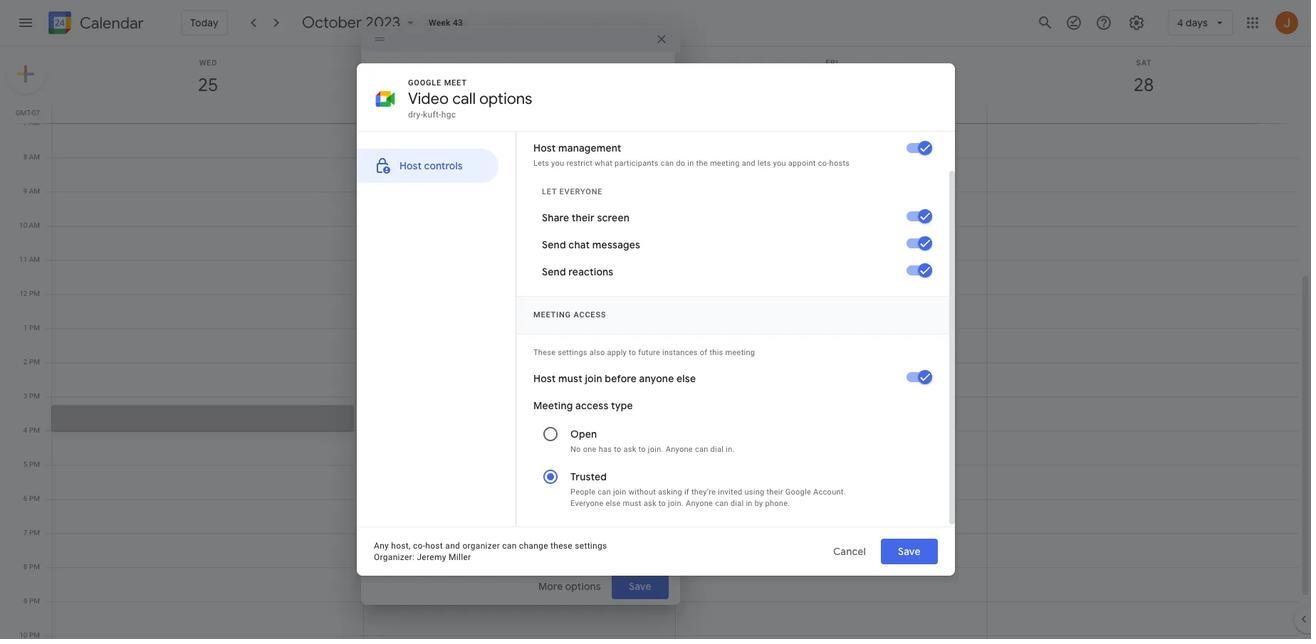 Task type: describe. For each thing, give the bounding box(es) containing it.
time zone button
[[464, 164, 522, 190]]

hgc
[[511, 483, 525, 493]]

pm for 8 pm
[[29, 563, 40, 571]]

pm for 2 pm
[[29, 358, 40, 366]]

event button
[[410, 101, 448, 127]]

time zone
[[470, 171, 516, 183]]

tab list containing event
[[373, 101, 663, 127]]

9 am
[[23, 187, 40, 195]]

am for 8 am
[[29, 153, 40, 161]]

–
[[565, 146, 571, 157]]

shown
[[491, 354, 516, 364]]

up
[[410, 495, 420, 505]]

join with google meet link
[[410, 452, 537, 478]]

guests invited to this event. tree
[[404, 292, 663, 345]]

zone
[[495, 171, 516, 183]]

appointment schedule button
[[492, 101, 612, 127]]

100
[[432, 495, 446, 505]]

meet.google.com/dry-kuft-hgc up to 100 guest connections
[[410, 483, 525, 505]]

all day
[[429, 171, 458, 183]]

google
[[465, 458, 500, 471]]

6
[[23, 495, 27, 503]]

9 for 9 pm
[[23, 598, 27, 606]]

calendar cannot be shown
[[415, 354, 516, 364]]

pm for 3 pm
[[29, 393, 40, 400]]

5
[[23, 461, 27, 469]]

schedule
[[563, 108, 607, 121]]

join with google meet
[[421, 458, 526, 471]]

8 for 8 am
[[23, 153, 27, 161]]

8 for 8 pm
[[23, 563, 27, 571]]

pm for 6 pm
[[29, 495, 40, 503]]

study row
[[46, 106, 1311, 123]]

calendar element
[[46, 9, 144, 40]]

time
[[470, 171, 492, 183]]

8 am
[[23, 153, 40, 161]]

3
[[23, 393, 27, 400]]

october
[[302, 13, 362, 33]]

3 pm
[[23, 393, 40, 400]]

jeremy miller, organizer tree item
[[404, 292, 663, 322]]

calendar for calendar
[[80, 13, 144, 33]]

kuft-
[[494, 483, 511, 493]]

4 pm
[[23, 427, 40, 435]]

am for 9 am
[[29, 187, 40, 195]]

to element
[[565, 146, 571, 157]]

today button
[[181, 10, 228, 36]]

day
[[443, 171, 458, 183]]

calendar for calendar cannot be shown
[[415, 354, 449, 364]]

gmt-07
[[16, 109, 40, 117]]

Add title text field
[[410, 67, 663, 88]]

7 am
[[23, 119, 40, 127]]

am for 10 am
[[29, 222, 40, 229]]

to
[[422, 495, 430, 505]]

study button
[[364, 106, 667, 122]]



Task type: locate. For each thing, give the bounding box(es) containing it.
today
[[190, 16, 218, 29]]

appointment schedule
[[498, 108, 607, 121]]

all
[[429, 171, 440, 183]]

october 2023 button
[[296, 13, 423, 33]]

1 vertical spatial 8
[[23, 563, 27, 571]]

9
[[23, 187, 27, 195], [23, 598, 27, 606]]

am for 11 am
[[29, 256, 40, 264]]

pm
[[29, 290, 40, 298], [29, 324, 40, 332], [29, 358, 40, 366], [29, 393, 40, 400], [29, 427, 40, 435], [29, 461, 40, 469], [29, 495, 40, 503], [29, 529, 40, 537], [29, 563, 40, 571], [29, 598, 40, 606]]

pm for 5 pm
[[29, 461, 40, 469]]

am right 11
[[29, 256, 40, 264]]

3 pm from the top
[[29, 358, 40, 366]]

pm right 2
[[29, 358, 40, 366]]

4 am from the top
[[29, 222, 40, 229]]

1 pm from the top
[[29, 290, 40, 298]]

pm right 3
[[29, 393, 40, 400]]

2 am from the top
[[29, 153, 40, 161]]

tab list
[[373, 101, 663, 127]]

pm right '5'
[[29, 461, 40, 469]]

am right 10
[[29, 222, 40, 229]]

pm for 1 pm
[[29, 324, 40, 332]]

week 43
[[429, 18, 463, 28]]

8 pm
[[23, 563, 40, 571]]

8 up 9 am
[[23, 153, 27, 161]]

9 pm from the top
[[29, 563, 40, 571]]

07
[[32, 109, 40, 117]]

8 down the 7 pm
[[23, 563, 27, 571]]

study grid
[[0, 46, 1311, 640]]

join
[[421, 458, 441, 471]]

0 vertical spatial 9
[[23, 187, 27, 195]]

8 pm from the top
[[29, 529, 40, 537]]

2 pm from the top
[[29, 324, 40, 332]]

appointment
[[498, 108, 561, 121]]

2 pm
[[23, 358, 40, 366]]

pm right 4
[[29, 427, 40, 435]]

am up 9 am
[[29, 153, 40, 161]]

1
[[23, 324, 27, 332]]

am down 8 am
[[29, 187, 40, 195]]

9 up 10
[[23, 187, 27, 195]]

week
[[429, 18, 451, 28]]

7 pm
[[23, 529, 40, 537]]

43
[[453, 18, 463, 28]]

be
[[480, 354, 489, 364]]

10 pm from the top
[[29, 598, 40, 606]]

1 pm
[[23, 324, 40, 332]]

7 for 7 am
[[23, 119, 27, 127]]

6 pm
[[23, 495, 40, 503]]

pm right 6
[[29, 495, 40, 503]]

1 vertical spatial 9
[[23, 598, 27, 606]]

0 vertical spatial calendar
[[80, 13, 144, 33]]

5 pm from the top
[[29, 427, 40, 435]]

1 8 from the top
[[23, 153, 27, 161]]

event
[[415, 108, 442, 121]]

7
[[23, 119, 27, 127], [23, 529, 27, 537]]

11 am
[[19, 256, 40, 264]]

2023
[[365, 13, 400, 33]]

1 9 from the top
[[23, 187, 27, 195]]

3 am from the top
[[29, 187, 40, 195]]

calendar
[[80, 13, 144, 33], [415, 354, 449, 364]]

pm for 4 pm
[[29, 427, 40, 435]]

am for 7 am
[[29, 119, 40, 127]]

5 am from the top
[[29, 256, 40, 264]]

0 vertical spatial 8
[[23, 153, 27, 161]]

cannot
[[451, 354, 478, 364]]

10
[[19, 222, 27, 229]]

4
[[23, 427, 27, 435]]

am down 07
[[29, 119, 40, 127]]

1 am from the top
[[29, 119, 40, 127]]

meet.google.com/dry-
[[410, 483, 494, 493]]

9 for 9 am
[[23, 187, 27, 195]]

pm up 9 pm at left
[[29, 563, 40, 571]]

pm for 7 pm
[[29, 529, 40, 537]]

guest
[[448, 495, 470, 505]]

2
[[23, 358, 27, 366]]

9 down 8 pm
[[23, 598, 27, 606]]

1 horizontal spatial calendar
[[415, 354, 449, 364]]

11
[[19, 256, 27, 264]]

pm up 8 pm
[[29, 529, 40, 537]]

5 pm
[[23, 461, 40, 469]]

7 down 6
[[23, 529, 27, 537]]

with
[[443, 458, 463, 471]]

2 8 from the top
[[23, 563, 27, 571]]

am
[[29, 119, 40, 127], [29, 153, 40, 161], [29, 187, 40, 195], [29, 222, 40, 229], [29, 256, 40, 264]]

9 pm
[[23, 598, 40, 606]]

tim burton tree item
[[404, 322, 663, 345]]

0 vertical spatial 7
[[23, 119, 27, 127]]

2 9 from the top
[[23, 598, 27, 606]]

1 vertical spatial 7
[[23, 529, 27, 537]]

pm for 12 pm
[[29, 290, 40, 298]]

pm right 1
[[29, 324, 40, 332]]

cell
[[52, 106, 364, 123], [676, 106, 988, 123], [988, 106, 1299, 123]]

7 pm from the top
[[29, 495, 40, 503]]

7 for 7 pm
[[23, 529, 27, 537]]

8
[[23, 153, 27, 161], [23, 563, 27, 571]]

7 down gmt- at the top of page
[[23, 119, 27, 127]]

connections
[[472, 495, 518, 505]]

2 7 from the top
[[23, 529, 27, 537]]

2 cell from the left
[[676, 106, 988, 123]]

1 vertical spatial calendar
[[415, 354, 449, 364]]

6 pm from the top
[[29, 461, 40, 469]]

study
[[383, 109, 405, 119]]

pm for 9 pm
[[29, 598, 40, 606]]

meet
[[502, 458, 526, 471]]

1 7 from the top
[[23, 119, 27, 127]]

gmt-
[[16, 109, 32, 117]]

12
[[19, 290, 27, 298]]

pm right 12
[[29, 290, 40, 298]]

calendar heading
[[77, 13, 144, 33]]

3 cell from the left
[[988, 106, 1299, 123]]

12 pm
[[19, 290, 40, 298]]

1 cell from the left
[[52, 106, 364, 123]]

10 am
[[19, 222, 40, 229]]

4 pm from the top
[[29, 393, 40, 400]]

october 2023
[[302, 13, 400, 33]]

0 horizontal spatial calendar
[[80, 13, 144, 33]]

pm down 8 pm
[[29, 598, 40, 606]]



Task type: vqa. For each thing, say whether or not it's contained in the screenshot.
4 PM
yes



